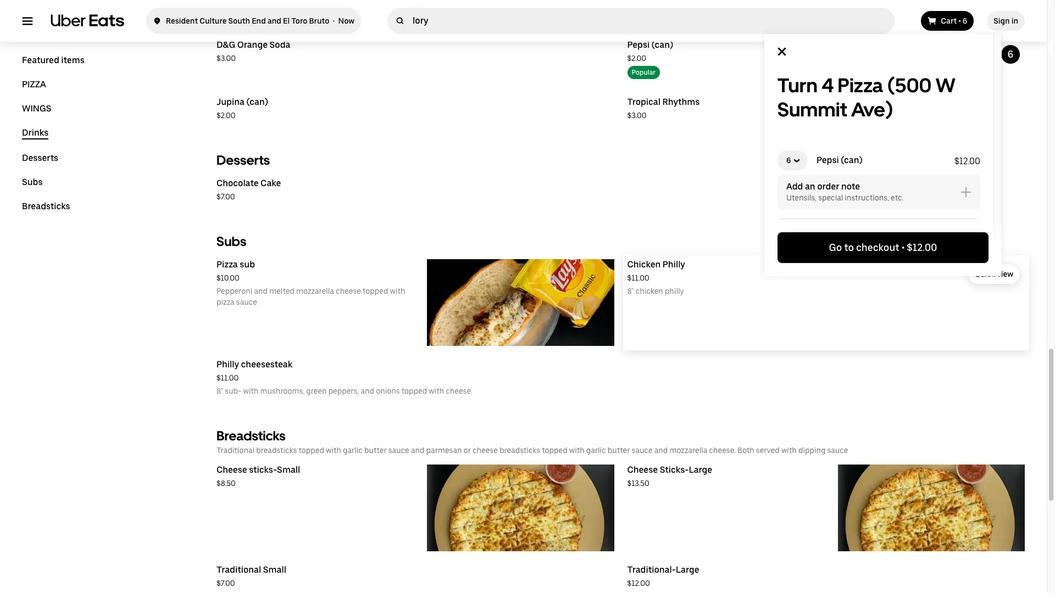 Task type: describe. For each thing, give the bounding box(es) containing it.
instructions,
[[845, 193, 889, 202]]

quick view
[[975, 270, 1013, 279]]

1 horizontal spatial •
[[902, 242, 905, 253]]

0 vertical spatial ave)
[[935, 28, 956, 40]]

popular
[[632, 69, 656, 76]]

melted
[[269, 287, 294, 296]]

breadsticks button
[[22, 201, 70, 212]]

breadsticks for breadsticks traditional breadsticks topped with garlic butter sauce and parmesan or cheese breadsticks topped with garlic butter sauce and mozzarella cheese. both served with dipping sauce
[[217, 428, 286, 444]]

sauce up $13.50
[[632, 446, 653, 455]]

cheese sticks-small $8.50
[[217, 465, 300, 488]]

south
[[228, 16, 250, 25]]

navigation containing featured items
[[22, 55, 190, 225]]

el
[[283, 16, 290, 25]]

chocolate
[[217, 178, 259, 188]]

2 breadsticks from the left
[[499, 446, 540, 455]]

pepperoni
[[217, 287, 252, 296]]

1 horizontal spatial summit
[[896, 28, 933, 40]]

chicken
[[627, 259, 661, 270]]

subs button
[[22, 177, 43, 188]]

1 horizontal spatial desserts
[[217, 152, 270, 168]]

mushrooms,
[[260, 387, 305, 396]]

main navigation menu image
[[22, 15, 33, 26]]

and inside philly cheesesteak $11.00 8" sub- with mushrooms, green peppers, and onions topped with cheese.
[[361, 387, 374, 396]]

0 vertical spatial 4
[[826, 28, 832, 40]]

0 vertical spatial (500
[[860, 28, 882, 40]]

d&g
[[217, 40, 235, 50]]

pizza button
[[22, 79, 46, 90]]

0 vertical spatial subs
[[22, 177, 43, 187]]

special
[[818, 193, 843, 202]]

uber eats home image
[[51, 14, 124, 27]]

chicken
[[636, 287, 663, 296]]

cart
[[941, 16, 957, 25]]

with inside pizza sub $10.00 pepperoni and melted mozzarella cheese topped with pizza sauce
[[390, 287, 405, 296]]

8" for philly cheesesteak
[[217, 387, 223, 396]]

4 inside turn 4 pizza (500 w summit ave)
[[821, 74, 834, 97]]

1 horizontal spatial (500
[[887, 74, 932, 97]]

culture
[[200, 16, 227, 25]]

quick
[[975, 270, 995, 279]]

cheese sticks-large $13.50
[[627, 465, 712, 488]]

featured items button
[[22, 55, 85, 66]]

$10.00
[[217, 274, 239, 282]]

2 butter from the left
[[608, 446, 630, 455]]

$2.00 for jupina
[[217, 111, 236, 120]]

sticks-
[[660, 465, 689, 475]]

cheesesteak
[[241, 359, 292, 370]]

mozzarella inside pizza sub $10.00 pepperoni and melted mozzarella cheese topped with pizza sauce
[[296, 287, 334, 296]]

summit inside turn 4 pizza (500 w summit ave)
[[778, 98, 847, 121]]

cheese inside breadsticks traditional breadsticks topped with garlic butter sauce and parmesan or cheese breadsticks topped with garlic butter sauce and mozzarella cheese. both served with dipping sauce
[[473, 446, 498, 455]]

order
[[817, 181, 839, 192]]

breadsticks for breadsticks
[[22, 201, 70, 212]]

and inside pizza sub $10.00 pepperoni and melted mozzarella cheese topped with pizza sauce
[[254, 287, 268, 296]]

traditional-
[[627, 565, 676, 575]]

both
[[737, 446, 754, 455]]

ave) inside turn 4 pizza (500 w summit ave)
[[851, 98, 893, 121]]

$2.00 for pepsi
[[627, 54, 646, 63]]

sauce inside pizza sub $10.00 pepperoni and melted mozzarella cheese topped with pizza sauce
[[236, 298, 257, 307]]

or
[[464, 446, 471, 455]]

resident
[[166, 16, 198, 25]]

large inside traditional-large $12.00
[[676, 565, 699, 575]]

drinks button
[[22, 127, 48, 140]]

traditional small $7.00
[[217, 565, 286, 588]]

parmesan
[[426, 446, 462, 455]]

$13.50
[[627, 479, 649, 488]]

sticks-
[[249, 465, 277, 475]]

small inside cheese sticks-small $8.50
[[277, 465, 300, 475]]

traditional inside traditional small $7.00
[[217, 565, 261, 575]]

0 vertical spatial drinks
[[217, 14, 254, 30]]

soda
[[270, 40, 290, 50]]

large inside "cheese sticks-large $13.50"
[[689, 465, 712, 475]]

1 vertical spatial $12.00
[[907, 242, 937, 253]]

philly inside chicken philly $11.00 8" chicken philly
[[663, 259, 685, 270]]

sign
[[994, 16, 1010, 25]]

0 vertical spatial turn
[[802, 28, 823, 40]]

philly cheesesteak $11.00 8" sub- with mushrooms, green peppers, and onions topped with cheese.
[[217, 359, 472, 396]]

0 vertical spatial turn 4 pizza (500 w summit ave)
[[802, 28, 956, 40]]

breadsticks traditional breadsticks topped with garlic butter sauce and parmesan or cheese breadsticks topped with garlic butter sauce and mozzarella cheese. both served with dipping sauce
[[217, 428, 848, 455]]

pepsi (can) $2.00
[[627, 40, 673, 63]]

1 breadsticks from the left
[[256, 446, 297, 455]]

note
[[841, 181, 860, 192]]

d&g orange soda $3.00
[[217, 40, 290, 63]]

pepsi (can)
[[817, 155, 863, 165]]

0 vertical spatial $12.00
[[954, 156, 980, 166]]

plus image
[[961, 187, 972, 198]]

2 garlic from the left
[[586, 446, 606, 455]]

cheese for cheese sticks-small
[[217, 465, 247, 475]]

chocolate cake $7.00
[[217, 178, 281, 201]]

1 vertical spatial 6
[[1008, 48, 1014, 60]]

sauce right dipping
[[827, 446, 848, 455]]

go to checkout • $12.00
[[829, 242, 937, 253]]

green
[[306, 387, 327, 396]]

sub-
[[225, 387, 242, 396]]

orange
[[237, 40, 268, 50]]

(can) for pepsi (can) $2.00
[[652, 40, 673, 50]]

in
[[1011, 16, 1018, 25]]

sub
[[240, 259, 255, 270]]

featured items
[[22, 55, 85, 65]]

wings button
[[22, 103, 51, 114]]

8" for chicken philly
[[627, 287, 634, 296]]

topped inside philly cheesesteak $11.00 8" sub- with mushrooms, green peppers, and onions topped with cheese.
[[402, 387, 427, 396]]

(can) for jupina (can) $2.00
[[246, 97, 268, 107]]

view
[[997, 270, 1013, 279]]

chicken philly $11.00 8" chicken philly
[[627, 259, 685, 296]]

jupina
[[217, 97, 244, 107]]

0 vertical spatial w
[[884, 28, 894, 40]]

0 horizontal spatial •
[[333, 16, 335, 25]]

w inside turn 4 pizza (500 w summit ave)
[[936, 74, 956, 97]]

cart • 6
[[941, 16, 967, 25]]



Task type: vqa. For each thing, say whether or not it's contained in the screenshot.
Go back IMAGE
no



Task type: locate. For each thing, give the bounding box(es) containing it.
and left el
[[268, 16, 281, 25]]

0 horizontal spatial pepsi
[[627, 40, 650, 50]]

$7.00
[[217, 192, 235, 201], [217, 579, 235, 588]]

(can) inside jupina (can) $2.00
[[246, 97, 268, 107]]

wings
[[22, 103, 51, 114]]

1 horizontal spatial (can)
[[652, 40, 673, 50]]

(500
[[860, 28, 882, 40], [887, 74, 932, 97]]

0 horizontal spatial cheese.
[[446, 387, 472, 396]]

1 vertical spatial drinks
[[22, 127, 48, 138]]

1 traditional from the top
[[217, 446, 254, 455]]

items
[[61, 55, 85, 65]]

1 horizontal spatial 8"
[[627, 287, 634, 296]]

$8.50
[[217, 479, 236, 488]]

philly up sub-
[[217, 359, 239, 370]]

and left onions
[[361, 387, 374, 396]]

1 horizontal spatial subs
[[217, 234, 246, 249]]

0 horizontal spatial 6
[[963, 16, 967, 25]]

0 vertical spatial breadsticks
[[22, 201, 70, 212]]

8"
[[627, 287, 634, 296], [217, 387, 223, 396]]

8" inside philly cheesesteak $11.00 8" sub- with mushrooms, green peppers, and onions topped with cheese.
[[217, 387, 223, 396]]

1 vertical spatial pizza
[[838, 74, 883, 97]]

to
[[844, 242, 854, 253]]

0 vertical spatial $11.00
[[627, 274, 649, 282]]

0 vertical spatial traditional
[[217, 446, 254, 455]]

1 vertical spatial summit
[[778, 98, 847, 121]]

0 horizontal spatial mozzarella
[[296, 287, 334, 296]]

add an order note utensils, special instructions, etc.
[[786, 181, 904, 202]]

0 horizontal spatial subs
[[22, 177, 43, 187]]

1 horizontal spatial 6
[[1008, 48, 1014, 60]]

rhythms
[[662, 97, 700, 107]]

breadsticks up sticks-
[[256, 446, 297, 455]]

(can) up note on the top
[[841, 155, 863, 165]]

pepsi for pepsi (can)
[[817, 155, 839, 165]]

1 vertical spatial ave)
[[851, 98, 893, 121]]

$7.00 inside chocolate cake $7.00
[[217, 192, 235, 201]]

mozzarella right melted
[[296, 287, 334, 296]]

8" inside chicken philly $11.00 8" chicken philly
[[627, 287, 634, 296]]

0 horizontal spatial ave)
[[851, 98, 893, 121]]

1 horizontal spatial $3.00
[[627, 111, 646, 120]]

(can) inside pepsi (can) $2.00
[[652, 40, 673, 50]]

breadsticks inside breadsticks traditional breadsticks topped with garlic butter sauce and parmesan or cheese breadsticks topped with garlic butter sauce and mozzarella cheese. both served with dipping sauce
[[217, 428, 286, 444]]

1 vertical spatial 8"
[[217, 387, 223, 396]]

drinks down 'wings' button
[[22, 127, 48, 138]]

cheese up $13.50
[[627, 465, 658, 475]]

0 vertical spatial philly
[[663, 259, 685, 270]]

$7.00 for traditional small
[[217, 579, 235, 588]]

go
[[829, 242, 842, 253]]

bruto
[[309, 16, 329, 25]]

checkout
[[856, 242, 899, 253]]

turn 4 pizza (500 w summit ave)
[[802, 28, 956, 40], [778, 74, 956, 121]]

1 horizontal spatial butter
[[608, 446, 630, 455]]

0 horizontal spatial cheese
[[336, 287, 361, 296]]

pizza
[[22, 79, 46, 90]]

1 horizontal spatial drinks
[[217, 14, 254, 30]]

$3.00 down d&g
[[217, 54, 236, 63]]

1 vertical spatial $2.00
[[217, 111, 236, 120]]

1 horizontal spatial breadsticks
[[499, 446, 540, 455]]

cheese
[[336, 287, 361, 296], [473, 446, 498, 455]]

0 horizontal spatial $2.00
[[217, 111, 236, 120]]

subs down desserts button
[[22, 177, 43, 187]]

$2.00 inside jupina (can) $2.00
[[217, 111, 236, 120]]

1 horizontal spatial $2.00
[[627, 54, 646, 63]]

2 horizontal spatial •
[[958, 16, 961, 25]]

$11.00
[[627, 274, 649, 282], [217, 374, 239, 382]]

1 vertical spatial (500
[[887, 74, 932, 97]]

cheese inside cheese sticks-small $8.50
[[217, 465, 247, 475]]

2 vertical spatial (can)
[[841, 155, 863, 165]]

tropical rhythms $3.00
[[627, 97, 700, 120]]

cheese for cheese sticks-large
[[627, 465, 658, 475]]

summit
[[896, 28, 933, 40], [778, 98, 847, 121]]

traditional-large $12.00
[[627, 565, 699, 588]]

pizza sub $10.00 pepperoni and melted mozzarella cheese topped with pizza sauce
[[217, 259, 405, 307]]

subs
[[22, 177, 43, 187], [217, 234, 246, 249]]

end
[[252, 16, 266, 25]]

$7.00 inside traditional small $7.00
[[217, 579, 235, 588]]

$11.00 for philly
[[217, 374, 239, 382]]

0 horizontal spatial summit
[[778, 98, 847, 121]]

1 butter from the left
[[364, 446, 387, 455]]

1 horizontal spatial cheese.
[[709, 446, 736, 455]]

1 vertical spatial 4
[[821, 74, 834, 97]]

mozzarella up sticks-
[[669, 446, 707, 455]]

an
[[805, 181, 815, 192]]

1 horizontal spatial mozzarella
[[669, 446, 707, 455]]

$11.00 down the chicken
[[627, 274, 649, 282]]

desserts button
[[22, 153, 58, 164]]

6 down in
[[1008, 48, 1014, 60]]

1 cheese from the left
[[217, 465, 247, 475]]

0 horizontal spatial butter
[[364, 446, 387, 455]]

0 horizontal spatial $3.00
[[217, 54, 236, 63]]

now
[[338, 16, 354, 25]]

4
[[826, 28, 832, 40], [821, 74, 834, 97]]

deliver to image
[[153, 14, 162, 27]]

etc.
[[891, 193, 904, 202]]

pepsi down search in turn 4 pizza (500 w summit ave) text box
[[627, 40, 650, 50]]

$3.00
[[217, 54, 236, 63], [627, 111, 646, 120]]

cheese inside "cheese sticks-large $13.50"
[[627, 465, 658, 475]]

philly up philly
[[663, 259, 685, 270]]

• left the now
[[333, 16, 335, 25]]

• left subtotal element
[[902, 242, 905, 253]]

peppers,
[[328, 387, 359, 396]]

and up sticks-
[[654, 446, 668, 455]]

pepsi
[[627, 40, 650, 50], [817, 155, 839, 165]]

sign in link
[[987, 11, 1025, 31]]

1 horizontal spatial breadsticks
[[217, 428, 286, 444]]

2 cheese from the left
[[627, 465, 658, 475]]

1 horizontal spatial $11.00
[[627, 274, 649, 282]]

1 vertical spatial breadsticks
[[217, 428, 286, 444]]

0 vertical spatial cheese
[[336, 287, 361, 296]]

1 horizontal spatial garlic
[[586, 446, 606, 455]]

• right cart
[[958, 16, 961, 25]]

breadsticks
[[256, 446, 297, 455], [499, 446, 540, 455]]

cheese. inside breadsticks traditional breadsticks topped with garlic butter sauce and parmesan or cheese breadsticks topped with garlic butter sauce and mozzarella cheese. both served with dipping sauce
[[709, 446, 736, 455]]

desserts up chocolate
[[217, 152, 270, 168]]

philly
[[663, 259, 685, 270], [217, 359, 239, 370]]

0 vertical spatial $3.00
[[217, 54, 236, 63]]

1 vertical spatial $7.00
[[217, 579, 235, 588]]

sauce down pepperoni
[[236, 298, 257, 307]]

mozzarella
[[296, 287, 334, 296], [669, 446, 707, 455]]

pepsi up order
[[817, 155, 839, 165]]

add
[[786, 181, 803, 192]]

0 vertical spatial $2.00
[[627, 54, 646, 63]]

breadsticks up sticks-
[[217, 428, 286, 444]]

cheese up $8.50
[[217, 465, 247, 475]]

0 vertical spatial small
[[277, 465, 300, 475]]

topped inside pizza sub $10.00 pepperoni and melted mozzarella cheese topped with pizza sauce
[[363, 287, 388, 296]]

philly inside philly cheesesteak $11.00 8" sub- with mushrooms, green peppers, and onions topped with cheese.
[[217, 359, 239, 370]]

desserts down drinks button at the top of the page
[[22, 153, 58, 163]]

0 vertical spatial pizza
[[834, 28, 858, 40]]

0 horizontal spatial (can)
[[246, 97, 268, 107]]

0 horizontal spatial (500
[[860, 28, 882, 40]]

1 vertical spatial $11.00
[[217, 374, 239, 382]]

6
[[963, 16, 967, 25], [1008, 48, 1014, 60]]

1 garlic from the left
[[343, 446, 363, 455]]

cake
[[261, 178, 281, 188]]

sauce
[[236, 298, 257, 307], [388, 446, 409, 455], [632, 446, 653, 455], [827, 446, 848, 455]]

$3.00 inside the d&g orange soda $3.00
[[217, 54, 236, 63]]

1 horizontal spatial cheese
[[473, 446, 498, 455]]

sauce left parmesan
[[388, 446, 409, 455]]

$11.00 inside philly cheesesteak $11.00 8" sub- with mushrooms, green peppers, and onions topped with cheese.
[[217, 374, 239, 382]]

subs up sub
[[217, 234, 246, 249]]

drinks up d&g
[[217, 14, 254, 30]]

resident culture south end and el toro bruto • now
[[166, 16, 354, 25]]

cheese
[[217, 465, 247, 475], [627, 465, 658, 475]]

and left parmesan
[[411, 446, 424, 455]]

traditional
[[217, 446, 254, 455], [217, 565, 261, 575]]

subtotal element
[[907, 241, 937, 254]]

featured
[[22, 55, 59, 65]]

toro
[[291, 16, 307, 25]]

$2.00 up popular
[[627, 54, 646, 63]]

0 horizontal spatial drinks
[[22, 127, 48, 138]]

navigation
[[22, 55, 190, 225]]

pizza
[[834, 28, 858, 40], [838, 74, 883, 97], [217, 259, 238, 270]]

and
[[268, 16, 281, 25], [254, 287, 268, 296], [361, 387, 374, 396], [411, 446, 424, 455], [654, 446, 668, 455]]

1 vertical spatial pepsi
[[817, 155, 839, 165]]

pizza inside pizza sub $10.00 pepperoni and melted mozzarella cheese topped with pizza sauce
[[217, 259, 238, 270]]

ave)
[[935, 28, 956, 40], [851, 98, 893, 121]]

$12.00 down traditional-
[[627, 579, 650, 588]]

0 vertical spatial 8"
[[627, 287, 634, 296]]

turn inside turn 4 pizza (500 w summit ave)
[[778, 74, 818, 97]]

1 horizontal spatial philly
[[663, 259, 685, 270]]

cheese inside pizza sub $10.00 pepperoni and melted mozzarella cheese topped with pizza sauce
[[336, 287, 361, 296]]

1 vertical spatial cheese
[[473, 446, 498, 455]]

utensils,
[[786, 193, 817, 202]]

$11.00 for chicken
[[627, 274, 649, 282]]

$12.00 right checkout
[[907, 242, 937, 253]]

pepsi inside pepsi (can) $2.00
[[627, 40, 650, 50]]

8" left chicken
[[627, 287, 634, 296]]

cheese.
[[446, 387, 472, 396], [709, 446, 736, 455]]

1 horizontal spatial w
[[936, 74, 956, 97]]

traditional inside breadsticks traditional breadsticks topped with garlic butter sauce and parmesan or cheese breadsticks topped with garlic butter sauce and mozzarella cheese. both served with dipping sauce
[[217, 446, 254, 455]]

$11.00 inside chicken philly $11.00 8" chicken philly
[[627, 274, 649, 282]]

0 horizontal spatial breadsticks
[[256, 446, 297, 455]]

0 horizontal spatial cheese
[[217, 465, 247, 475]]

pizza
[[217, 298, 234, 307]]

small
[[277, 465, 300, 475], [263, 565, 286, 575]]

small inside traditional small $7.00
[[263, 565, 286, 575]]

$12.00 inside traditional-large $12.00
[[627, 579, 650, 588]]

breadsticks down subs button
[[22, 201, 70, 212]]

2 horizontal spatial $12.00
[[954, 156, 980, 166]]

philly
[[665, 287, 684, 296]]

1 vertical spatial traditional
[[217, 565, 261, 575]]

1 horizontal spatial $12.00
[[907, 242, 937, 253]]

$3.00 down 'tropical' at the top right of page
[[627, 111, 646, 120]]

$2.00 inside pepsi (can) $2.00
[[627, 54, 646, 63]]

0 vertical spatial 6
[[963, 16, 967, 25]]

0 vertical spatial large
[[689, 465, 712, 475]]

$2.00 down jupina
[[217, 111, 236, 120]]

0 horizontal spatial garlic
[[343, 446, 363, 455]]

1 horizontal spatial ave)
[[935, 28, 956, 40]]

0 vertical spatial (can)
[[652, 40, 673, 50]]

with
[[390, 287, 405, 296], [243, 387, 259, 396], [429, 387, 444, 396], [326, 446, 341, 455], [569, 446, 584, 455], [781, 446, 797, 455]]

1 vertical spatial turn
[[778, 74, 818, 97]]

0 horizontal spatial w
[[884, 28, 894, 40]]

mozzarella inside breadsticks traditional breadsticks topped with garlic butter sauce and parmesan or cheese breadsticks topped with garlic butter sauce and mozzarella cheese. both served with dipping sauce
[[669, 446, 707, 455]]

$11.00 up sub-
[[217, 374, 239, 382]]

6 right cart
[[963, 16, 967, 25]]

2 vertical spatial pizza
[[217, 259, 238, 270]]

0 horizontal spatial philly
[[217, 359, 239, 370]]

$2.00
[[627, 54, 646, 63], [217, 111, 236, 120]]

1 vertical spatial philly
[[217, 359, 239, 370]]

pepsi for pepsi (can) $2.00
[[627, 40, 650, 50]]

sign in
[[994, 16, 1018, 25]]

1 $7.00 from the top
[[217, 192, 235, 201]]

onions
[[376, 387, 400, 396]]

0 vertical spatial $7.00
[[217, 192, 235, 201]]

8" left sub-
[[217, 387, 223, 396]]

Search in Turn 4 Pizza (500 W Summit Ave) text field
[[413, 15, 890, 26]]

breadsticks right or
[[499, 446, 540, 455]]

0 horizontal spatial desserts
[[22, 153, 58, 163]]

0 vertical spatial summit
[[896, 28, 933, 40]]

1 vertical spatial turn 4 pizza (500 w summit ave)
[[778, 74, 956, 121]]

0 horizontal spatial $12.00
[[627, 579, 650, 588]]

served
[[756, 446, 780, 455]]

2 horizontal spatial (can)
[[841, 155, 863, 165]]

1 vertical spatial $3.00
[[627, 111, 646, 120]]

(can) down search in turn 4 pizza (500 w summit ave) text box
[[652, 40, 673, 50]]

0 vertical spatial pepsi
[[627, 40, 650, 50]]

jupina (can) $2.00
[[217, 97, 268, 120]]

cheese. inside philly cheesesteak $11.00 8" sub- with mushrooms, green peppers, and onions topped with cheese.
[[446, 387, 472, 396]]

breadsticks
[[22, 201, 70, 212], [217, 428, 286, 444]]

$7.00 for chocolate cake
[[217, 192, 235, 201]]

1 vertical spatial small
[[263, 565, 286, 575]]

2 $7.00 from the top
[[217, 579, 235, 588]]

0 vertical spatial cheese.
[[446, 387, 472, 396]]

butter
[[364, 446, 387, 455], [608, 446, 630, 455]]

$12.00 up plus icon
[[954, 156, 980, 166]]

2 traditional from the top
[[217, 565, 261, 575]]

(can) for pepsi (can)
[[841, 155, 863, 165]]

1 vertical spatial cheese.
[[709, 446, 736, 455]]

dipping
[[798, 446, 826, 455]]

and left melted
[[254, 287, 268, 296]]

$3.00 inside tropical rhythms $3.00
[[627, 111, 646, 120]]

0 vertical spatial mozzarella
[[296, 287, 334, 296]]

(can) right jupina
[[246, 97, 268, 107]]

1 vertical spatial w
[[936, 74, 956, 97]]

quick view link
[[967, 264, 1020, 285]]

desserts
[[217, 152, 270, 168], [22, 153, 58, 163]]

1 vertical spatial (can)
[[246, 97, 268, 107]]

1 horizontal spatial pepsi
[[817, 155, 839, 165]]

1 vertical spatial large
[[676, 565, 699, 575]]

tropical
[[627, 97, 660, 107]]

2 vertical spatial $12.00
[[627, 579, 650, 588]]

pizza inside turn 4 pizza (500 w summit ave)
[[838, 74, 883, 97]]

(can)
[[652, 40, 673, 50], [246, 97, 268, 107], [841, 155, 863, 165]]

1 vertical spatial subs
[[217, 234, 246, 249]]



